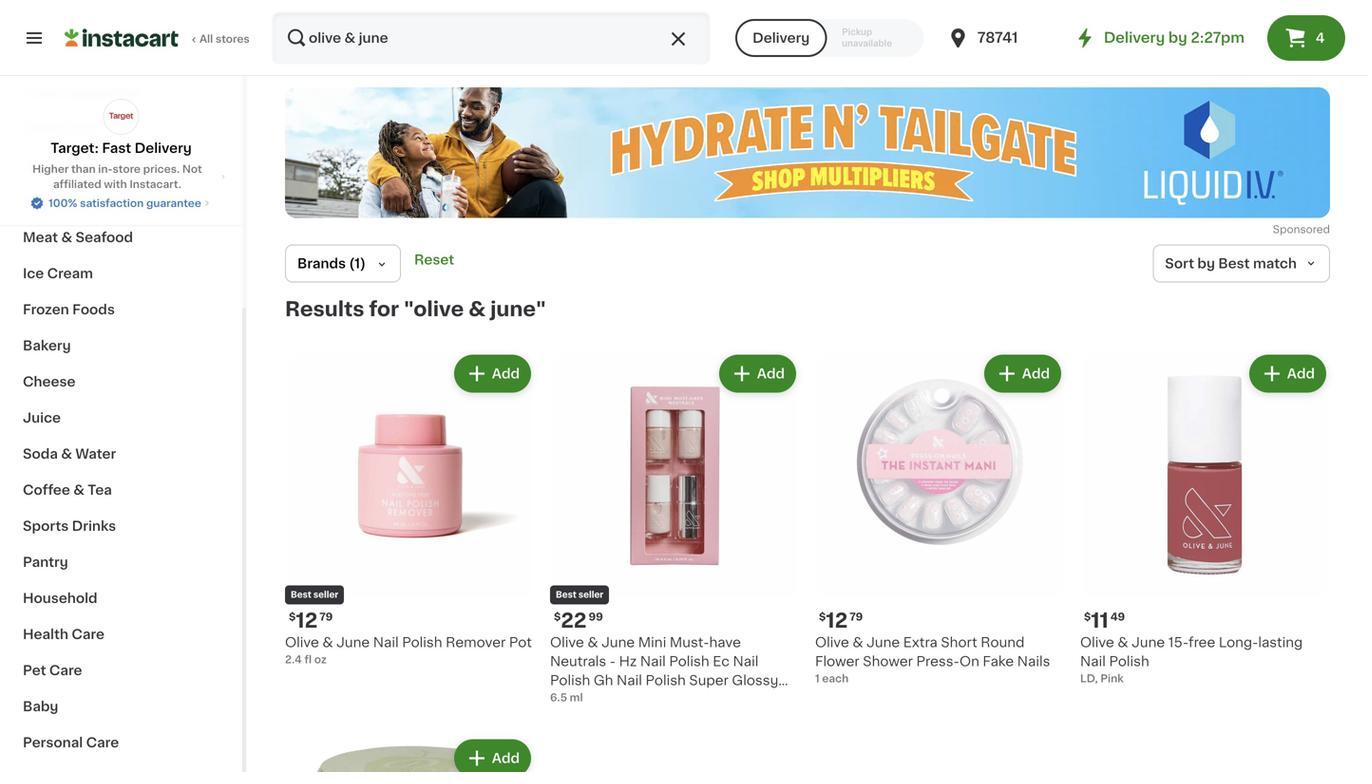 Task type: vqa. For each thing, say whether or not it's contained in the screenshot.
bottom 1
yes



Task type: locate. For each thing, give the bounding box(es) containing it.
22
[[561, 611, 587, 631]]

frozen
[[23, 303, 69, 317]]

health care
[[23, 628, 104, 642]]

2 best seller from the left
[[556, 591, 604, 600]]

11
[[1092, 611, 1109, 631]]

pantry link
[[11, 545, 231, 581]]

june inside olive & june nail polish remover pot 2.4 fl oz
[[337, 636, 370, 650]]

1 horizontal spatial 12
[[826, 611, 848, 631]]

1 june from the left
[[337, 636, 370, 650]]

$ for olive & june 15-free long-lasting nail polish
[[1085, 612, 1092, 623]]

49
[[1111, 612, 1126, 623]]

add button for nail
[[456, 357, 530, 391]]

&
[[63, 159, 74, 172], [76, 195, 87, 208], [61, 231, 72, 244], [469, 299, 486, 319], [61, 448, 72, 461], [73, 484, 85, 497], [323, 636, 333, 650], [588, 636, 599, 650], [853, 636, 864, 650], [1118, 636, 1129, 650]]

for
[[369, 299, 399, 319]]

oz
[[314, 655, 327, 665]]

product group
[[285, 351, 535, 668], [550, 351, 800, 707], [816, 351, 1066, 687], [1081, 351, 1331, 687], [285, 736, 535, 773]]

2 $ 12 79 from the left
[[819, 611, 864, 631]]

best seller up the oz
[[291, 591, 339, 600]]

polish up pink
[[1110, 655, 1150, 669]]

$ inside the $ 22 99
[[554, 612, 561, 623]]

olive for olive & june 15-free long-lasting nail polish ld, pink
[[1081, 636, 1115, 650]]

$ 12 79 up fl
[[289, 611, 333, 631]]

2.4
[[285, 655, 302, 665]]

best seller up the $ 22 99
[[556, 591, 604, 600]]

soda
[[23, 448, 58, 461]]

olive for olive & june nail polish remover pot 2.4 fl oz
[[285, 636, 319, 650]]

in-
[[98, 164, 113, 174]]

household
[[23, 592, 98, 606]]

olive & june mini must-have neutrals - hz nail polish ec nail polish gh nail polish super glossy top coat
[[550, 636, 779, 707]]

0 horizontal spatial $ 12 79
[[289, 611, 333, 631]]

pot
[[509, 636, 532, 650]]

juice
[[23, 412, 61, 425]]

by right sort
[[1198, 257, 1216, 270]]

results
[[285, 299, 365, 319]]

1 79 from the left
[[320, 612, 333, 623]]

reset button
[[409, 245, 460, 275]]

3 olive from the left
[[816, 636, 850, 650]]

& inside olive & june 15-free long-lasting nail polish ld, pink
[[1118, 636, 1129, 650]]

short
[[942, 636, 978, 650]]

1 horizontal spatial delivery
[[753, 31, 810, 45]]

4 $ from the left
[[1085, 612, 1092, 623]]

0 vertical spatial care
[[72, 628, 104, 642]]

ld,
[[1081, 674, 1099, 684]]

0 vertical spatial fresh
[[23, 87, 61, 100]]

sports drinks link
[[11, 509, 231, 545]]

care down baby link
[[86, 737, 119, 750]]

& inside olive & june extra short round flower shower press-on fake nails 1 each
[[853, 636, 864, 650]]

personal care link
[[11, 725, 231, 761]]

candy
[[90, 195, 135, 208]]

3 $ from the left
[[819, 612, 826, 623]]

olive up flower
[[816, 636, 850, 650]]

best up 22
[[556, 591, 577, 600]]

water
[[75, 448, 116, 461]]

june"
[[491, 299, 546, 319]]

79 up flower
[[850, 612, 864, 623]]

2 horizontal spatial delivery
[[1104, 31, 1166, 45]]

olive
[[285, 636, 319, 650], [550, 636, 584, 650], [816, 636, 850, 650], [1081, 636, 1115, 650]]

& up the oz
[[323, 636, 333, 650]]

coffee & tea link
[[11, 472, 231, 509]]

seller for 22
[[579, 591, 604, 600]]

1 right brands
[[355, 257, 360, 270]]

100% satisfaction guarantee button
[[30, 192, 213, 211]]

fresh vegetables link
[[11, 75, 231, 111]]

79 for 2.4
[[320, 612, 333, 623]]

personal
[[23, 737, 83, 750]]

2 fresh from the top
[[23, 123, 61, 136]]

12 for olive & june extra short round flower shower press-on fake nails
[[826, 611, 848, 631]]

0 horizontal spatial best
[[291, 591, 312, 600]]

12 up fl
[[296, 611, 318, 631]]

fl
[[305, 655, 312, 665]]

& right meat
[[61, 231, 72, 244]]

4 june from the left
[[1132, 636, 1166, 650]]

frozen foods link
[[11, 292, 231, 328]]

nail left remover
[[373, 636, 399, 650]]

& right soda
[[61, 448, 72, 461]]

personal care
[[23, 737, 119, 750]]

$ 12 79 up flower
[[819, 611, 864, 631]]

all
[[200, 34, 213, 44]]

june for 15-
[[1132, 636, 1166, 650]]

best
[[1219, 257, 1251, 270], [291, 591, 312, 600], [556, 591, 577, 600]]

$ 12 79 for olive & june extra short round flower shower press-on fake nails
[[819, 611, 864, 631]]

& for olive & june mini must-have neutrals - hz nail polish ec nail polish gh nail polish super glossy top coat
[[588, 636, 599, 650]]

flower
[[816, 655, 860, 669]]

best inside best match sort by field
[[1219, 257, 1251, 270]]

dairy & eggs link
[[11, 147, 231, 183]]

eggs
[[77, 159, 112, 172]]

4 olive from the left
[[1081, 636, 1115, 650]]

3 june from the left
[[867, 636, 900, 650]]

1 $ from the left
[[289, 612, 296, 623]]

best seller for 22
[[556, 591, 604, 600]]

household link
[[11, 581, 231, 617]]

baby link
[[11, 689, 231, 725]]

care inside personal care link
[[86, 737, 119, 750]]

2 horizontal spatial best
[[1219, 257, 1251, 270]]

seller for 12
[[314, 591, 339, 600]]

$ for olive & june extra short round flower shower press-on fake nails
[[819, 612, 826, 623]]

1 inside olive & june extra short round flower shower press-on fake nails 1 each
[[816, 674, 820, 684]]

delivery inside button
[[753, 31, 810, 45]]

2 79 from the left
[[850, 612, 864, 623]]

1 horizontal spatial seller
[[579, 591, 604, 600]]

1 left each
[[816, 674, 820, 684]]

& up neutrals
[[588, 636, 599, 650]]

press-
[[917, 655, 960, 669]]

None search field
[[272, 11, 711, 65]]

0 horizontal spatial delivery
[[135, 142, 192, 155]]

$ up flower
[[819, 612, 826, 623]]

& inside olive & june mini must-have neutrals - hz nail polish ec nail polish gh nail polish super glossy top coat
[[588, 636, 599, 650]]

& inside olive & june nail polish remover pot 2.4 fl oz
[[323, 636, 333, 650]]

best up fl
[[291, 591, 312, 600]]

& down affiliated
[[76, 195, 87, 208]]

2 seller from the left
[[579, 591, 604, 600]]

olive up fl
[[285, 636, 319, 650]]

1 vertical spatial by
[[1198, 257, 1216, 270]]

olive inside olive & june mini must-have neutrals - hz nail polish ec nail polish gh nail polish super glossy top coat
[[550, 636, 584, 650]]

2 vertical spatial care
[[86, 737, 119, 750]]

& inside 'link'
[[73, 484, 85, 497]]

olive inside olive & june extra short round flower shower press-on fake nails 1 each
[[816, 636, 850, 650]]

best for 12
[[291, 591, 312, 600]]

best seller inside 'product' 'group'
[[556, 591, 604, 600]]

free
[[1189, 636, 1216, 650]]

1 seller from the left
[[314, 591, 339, 600]]

& for meat & seafood
[[61, 231, 72, 244]]

1 olive from the left
[[285, 636, 319, 650]]

june inside olive & june 15-free long-lasting nail polish ld, pink
[[1132, 636, 1166, 650]]

by inside best match sort by field
[[1198, 257, 1216, 270]]

fresh for fresh fruit
[[23, 123, 61, 136]]

1 horizontal spatial best seller
[[556, 591, 604, 600]]

meat & seafood
[[23, 231, 133, 244]]

care inside health care link
[[72, 628, 104, 642]]

delivery
[[1104, 31, 1166, 45], [753, 31, 810, 45], [135, 142, 192, 155]]

& left tea
[[73, 484, 85, 497]]

care inside 'pet care' link
[[49, 665, 82, 678]]

fresh up dairy
[[23, 123, 61, 136]]

& for coffee & tea
[[73, 484, 85, 497]]

polish inside olive & june nail polish remover pot 2.4 fl oz
[[402, 636, 443, 650]]

fresh up fresh fruit
[[23, 87, 61, 100]]

1 $ 12 79 from the left
[[289, 611, 333, 631]]

june inside olive & june extra short round flower shower press-on fake nails 1 each
[[867, 636, 900, 650]]

0 horizontal spatial 1
[[355, 257, 360, 270]]

care for personal care
[[86, 737, 119, 750]]

seller
[[314, 591, 339, 600], [579, 591, 604, 600]]

1 fresh from the top
[[23, 87, 61, 100]]

nail down hz
[[617, 674, 643, 688]]

79 up the oz
[[320, 612, 333, 623]]

79
[[320, 612, 333, 623], [850, 612, 864, 623]]

olive inside olive & june nail polish remover pot 2.4 fl oz
[[285, 636, 319, 650]]

ice
[[23, 267, 44, 280]]

• sponsored: liquid i.v. hydrate n' tailgate. shop multipliers image
[[285, 87, 1331, 218]]

1 vertical spatial care
[[49, 665, 82, 678]]

add for 15-
[[1288, 367, 1316, 381]]

best left match
[[1219, 257, 1251, 270]]

2 $ from the left
[[554, 612, 561, 623]]

ice cream
[[23, 267, 93, 280]]

1 horizontal spatial 79
[[850, 612, 864, 623]]

$ inside $ 11 49
[[1085, 612, 1092, 623]]

hz
[[619, 655, 637, 669]]

0 horizontal spatial seller
[[314, 591, 339, 600]]

service type group
[[736, 19, 925, 57]]

sort
[[1166, 257, 1195, 270]]

add button for extra
[[987, 357, 1060, 391]]

& down 49
[[1118, 636, 1129, 650]]

& for olive & june nail polish remover pot 2.4 fl oz
[[323, 636, 333, 650]]

instacart logo image
[[65, 27, 179, 49]]

1 vertical spatial 1
[[816, 674, 820, 684]]

$ 11 49
[[1085, 611, 1126, 631]]

fresh vegetables
[[23, 87, 142, 100]]

$ up 2.4 in the left of the page
[[289, 612, 296, 623]]

& down target:
[[63, 159, 74, 172]]

by left 2:27pm
[[1169, 31, 1188, 45]]

0 vertical spatial 1
[[355, 257, 360, 270]]

nail up the ld,
[[1081, 655, 1106, 669]]

fresh for fresh vegetables
[[23, 87, 61, 100]]

neutrals
[[550, 655, 607, 669]]

1 horizontal spatial by
[[1198, 257, 1216, 270]]

0 horizontal spatial best seller
[[291, 591, 339, 600]]

polish inside olive & june 15-free long-lasting nail polish ld, pink
[[1110, 655, 1150, 669]]

100%
[[49, 198, 77, 209]]

meat
[[23, 231, 58, 244]]

olive down 11
[[1081, 636, 1115, 650]]

target: fast delivery logo image
[[103, 99, 139, 135]]

by for delivery
[[1169, 31, 1188, 45]]

care right pet at the bottom left
[[49, 665, 82, 678]]

$ left the 99
[[554, 612, 561, 623]]

ec
[[713, 655, 730, 669]]

sports
[[23, 520, 69, 533]]

& for dairy & eggs
[[63, 159, 74, 172]]

1 vertical spatial fresh
[[23, 123, 61, 136]]

& for olive & june 15-free long-lasting nail polish ld, pink
[[1118, 636, 1129, 650]]

all stores
[[200, 34, 250, 44]]

seller up the oz
[[314, 591, 339, 600]]

on
[[960, 655, 980, 669]]

polish down must-
[[670, 655, 710, 669]]

best seller for 12
[[291, 591, 339, 600]]

$ left 49
[[1085, 612, 1092, 623]]

2 olive from the left
[[550, 636, 584, 650]]

polish
[[402, 636, 443, 650], [670, 655, 710, 669], [1110, 655, 1150, 669], [550, 674, 591, 688], [646, 674, 686, 688]]

olive & june extra short round flower shower press-on fake nails 1 each
[[816, 636, 1051, 684]]

1 horizontal spatial $ 12 79
[[819, 611, 864, 631]]

15-
[[1169, 636, 1189, 650]]

12 up flower
[[826, 611, 848, 631]]

care right health
[[72, 628, 104, 642]]

0 vertical spatial by
[[1169, 31, 1188, 45]]

99
[[589, 612, 603, 623]]

0 horizontal spatial by
[[1169, 31, 1188, 45]]

june inside olive & june mini must-have neutrals - hz nail polish ec nail polish gh nail polish super glossy top coat
[[602, 636, 635, 650]]

by inside delivery by 2:27pm link
[[1169, 31, 1188, 45]]

snacks & candy
[[23, 195, 135, 208]]

drinks
[[72, 520, 116, 533]]

higher than in-store prices. not affiliated with instacart.
[[32, 164, 202, 190]]

12 for olive & june nail polish remover pot
[[296, 611, 318, 631]]

guarantee
[[146, 198, 201, 209]]

polish left remover
[[402, 636, 443, 650]]

instacart.
[[130, 179, 181, 190]]

pet
[[23, 665, 46, 678]]

add button for 15-
[[1252, 357, 1325, 391]]

0 horizontal spatial 79
[[320, 612, 333, 623]]

& up flower
[[853, 636, 864, 650]]

olive up neutrals
[[550, 636, 584, 650]]

1 best seller from the left
[[291, 591, 339, 600]]

satisfaction
[[80, 198, 144, 209]]

olive inside olive & june 15-free long-lasting nail polish ld, pink
[[1081, 636, 1115, 650]]

tea
[[88, 484, 112, 497]]

fake
[[983, 655, 1015, 669]]

best for 22
[[556, 591, 577, 600]]

extra
[[904, 636, 938, 650]]

2 12 from the left
[[826, 611, 848, 631]]

seller up the 99
[[579, 591, 604, 600]]

12
[[296, 611, 318, 631], [826, 611, 848, 631]]

1 horizontal spatial best
[[556, 591, 577, 600]]

polish up the 6.5 ml
[[550, 674, 591, 688]]

delivery for delivery
[[753, 31, 810, 45]]

0 horizontal spatial 12
[[296, 611, 318, 631]]

2:27pm
[[1192, 31, 1245, 45]]

june for mini
[[602, 636, 635, 650]]

2 june from the left
[[602, 636, 635, 650]]

1 horizontal spatial 1
[[816, 674, 820, 684]]

1 12 from the left
[[296, 611, 318, 631]]



Task type: describe. For each thing, give the bounding box(es) containing it.
nail up glossy
[[733, 655, 759, 669]]

cheese
[[23, 376, 76, 389]]

round
[[981, 636, 1025, 650]]

delivery by 2:27pm link
[[1074, 27, 1245, 49]]

4 button
[[1268, 15, 1346, 61]]

"olive
[[404, 299, 464, 319]]

higher
[[32, 164, 69, 174]]

not
[[182, 164, 202, 174]]

target: fast delivery link
[[51, 99, 192, 158]]

target: fast delivery
[[51, 142, 192, 155]]

olive & june nail polish remover pot 2.4 fl oz
[[285, 636, 532, 665]]

pet care
[[23, 665, 82, 678]]

bakery
[[23, 339, 71, 353]]

bakery link
[[11, 328, 231, 364]]

-
[[610, 655, 616, 669]]

coffee
[[23, 484, 70, 497]]

june for extra
[[867, 636, 900, 650]]

care for health care
[[72, 628, 104, 642]]

& for olive & june extra short round flower shower press-on fake nails 1 each
[[853, 636, 864, 650]]

$ 12 79 for olive & june nail polish remover pot
[[289, 611, 333, 631]]

june for nail
[[337, 636, 370, 650]]

add for extra
[[1023, 367, 1050, 381]]

$ for olive & june mini must-have neutrals - hz nail polish ec nail polish gh nail polish super glossy top coat
[[554, 612, 561, 623]]

4
[[1317, 31, 1326, 45]]

have
[[710, 636, 741, 650]]

meat & seafood link
[[11, 220, 231, 256]]

delivery for delivery by 2:27pm
[[1104, 31, 1166, 45]]

must-
[[670, 636, 710, 650]]

ice cream link
[[11, 256, 231, 292]]

Best match Sort by field
[[1153, 245, 1331, 283]]

product group containing 11
[[1081, 351, 1331, 687]]

affiliated
[[53, 179, 101, 190]]

fresh fruit
[[23, 123, 96, 136]]

stores
[[216, 34, 250, 44]]

nail inside olive & june 15-free long-lasting nail polish ld, pink
[[1081, 655, 1106, 669]]

78741
[[978, 31, 1019, 45]]

sort by best match
[[1166, 257, 1298, 270]]

lasting
[[1259, 636, 1304, 650]]

$ for olive & june nail polish remover pot
[[289, 612, 296, 623]]

nail down mini
[[641, 655, 666, 669]]

cream
[[47, 267, 93, 280]]

olive for olive & june mini must-have neutrals - hz nail polish ec nail polish gh nail polish super glossy top coat
[[550, 636, 584, 650]]

all stores link
[[65, 11, 251, 65]]

olive & june 15-free long-lasting nail polish ld, pink
[[1081, 636, 1304, 684]]

dairy & eggs
[[23, 159, 112, 172]]

dairy
[[23, 159, 60, 172]]

nsored
[[1294, 224, 1331, 235]]

coat
[[578, 694, 611, 707]]

add for nail
[[492, 367, 520, 381]]

product group containing 22
[[550, 351, 800, 707]]

care for pet care
[[49, 665, 82, 678]]

pantry
[[23, 556, 68, 569]]

$ 22 99
[[554, 611, 603, 631]]

pink
[[1101, 674, 1124, 684]]

Search field
[[274, 13, 709, 63]]

store
[[113, 164, 141, 174]]

seafood
[[76, 231, 133, 244]]

nail inside olive & june nail polish remover pot 2.4 fl oz
[[373, 636, 399, 650]]

spo
[[1274, 224, 1294, 235]]

& left the june"
[[469, 299, 486, 319]]

foods
[[72, 303, 115, 317]]

long-
[[1220, 636, 1259, 650]]

coffee & tea
[[23, 484, 112, 497]]

mini
[[639, 636, 667, 650]]

78741 button
[[948, 11, 1062, 65]]

soda & water link
[[11, 436, 231, 472]]

fast
[[102, 142, 131, 155]]

super
[[690, 674, 729, 688]]

baby
[[23, 701, 58, 714]]

remover
[[446, 636, 506, 650]]

glossy
[[732, 674, 779, 688]]

delivery button
[[736, 19, 827, 57]]

6.5
[[550, 693, 568, 703]]

polish down mini
[[646, 674, 686, 688]]

olive for olive & june extra short round flower shower press-on fake nails 1 each
[[816, 636, 850, 650]]

fresh fruit link
[[11, 111, 231, 147]]

& for snacks & candy
[[76, 195, 87, 208]]

higher than in-store prices. not affiliated with instacart. link
[[15, 162, 227, 192]]

79 for shower
[[850, 612, 864, 623]]

product group containing add
[[285, 736, 535, 773]]

results for "olive & june"
[[285, 299, 546, 319]]

& for soda & water
[[61, 448, 72, 461]]

by for sort
[[1198, 257, 1216, 270]]

health care link
[[11, 617, 231, 653]]

juice link
[[11, 400, 231, 436]]

shower
[[863, 655, 914, 669]]

pet care link
[[11, 653, 231, 689]]

brands ( 1 )
[[298, 257, 366, 270]]

health
[[23, 628, 68, 642]]

soda & water
[[23, 448, 116, 461]]

match
[[1254, 257, 1298, 270]]

vegetables
[[64, 87, 142, 100]]



